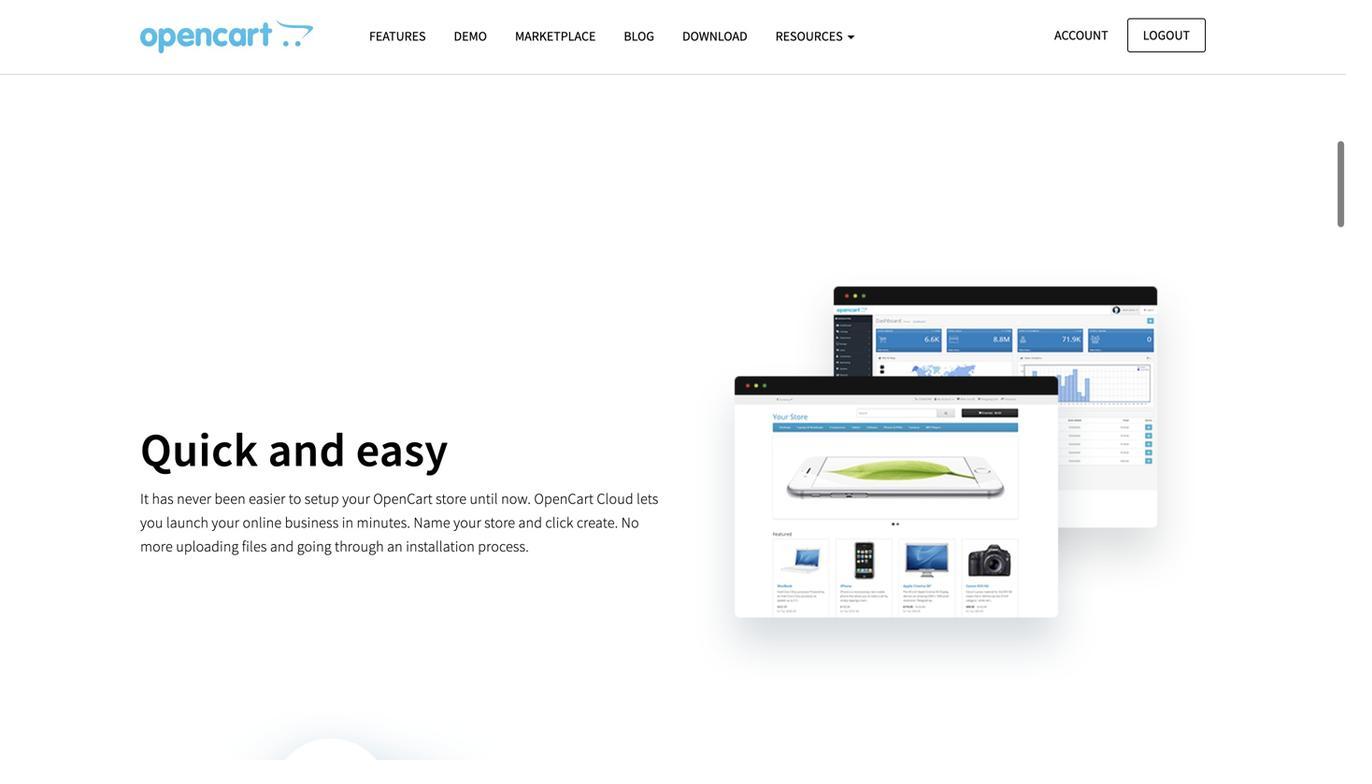 Task type: locate. For each thing, give the bounding box(es) containing it.
features link
[[355, 20, 440, 52]]

to
[[410, 29, 423, 47], [289, 489, 302, 508]]

store up process.
[[485, 513, 515, 532]]

setup
[[305, 489, 339, 508]]

1 horizontal spatial opencart
[[534, 489, 594, 508]]

no
[[622, 513, 639, 532]]

1 opencart from the left
[[373, 489, 433, 508]]

0 vertical spatial an
[[295, 53, 311, 71]]

to left "setup" at bottom
[[289, 489, 302, 508]]

0 horizontal spatial opencart
[[373, 489, 433, 508]]

an
[[295, 53, 311, 71], [387, 537, 403, 556]]

an down email
[[295, 53, 311, 71]]

0 horizontal spatial an
[[295, 53, 311, 71]]

logout link
[[1128, 18, 1206, 52]]

marketplace link
[[501, 20, 610, 52]]

0 vertical spatial to
[[410, 29, 423, 47]]

1 horizontal spatial an
[[387, 537, 403, 556]]

create
[[1004, 26, 1044, 45], [252, 53, 292, 71]]

your inside the provide your email and password to create an account
[[246, 29, 275, 47]]

1 vertical spatial store
[[436, 489, 467, 508]]

through
[[335, 537, 384, 556]]

1 vertical spatial create
[[252, 53, 292, 71]]

easier
[[249, 489, 286, 508]]

to for password
[[410, 29, 423, 47]]

your left email
[[246, 29, 275, 47]]

been
[[215, 489, 246, 508]]

download link
[[669, 20, 762, 52]]

opencart
[[373, 489, 433, 508], [534, 489, 594, 508]]

cloud
[[597, 489, 634, 508]]

cards
[[696, 29, 731, 47]]

quick
[[140, 420, 258, 479]]

create right click
[[1004, 26, 1044, 45]]

to for easier
[[289, 489, 302, 508]]

blog
[[624, 28, 655, 44]]

account
[[1055, 27, 1109, 43]]

an inside 'it has never been easier to setup your opencart store until now. opencart cloud lets you launch your online business in minutes. name your store and click create. no more uploading files and going through an installation process.'
[[387, 537, 403, 556]]

and
[[1082, 26, 1106, 45], [317, 29, 342, 47], [734, 29, 759, 47], [268, 420, 346, 479], [519, 513, 543, 532], [270, 537, 294, 556]]

credit
[[656, 29, 693, 47]]

we
[[588, 29, 608, 47]]

you
[[140, 513, 163, 532]]

to inside the provide your email and password to create an account
[[410, 29, 423, 47]]

store right click
[[1047, 26, 1079, 45]]

email
[[279, 29, 314, 47]]

to inside 'it has never been easier to setup your opencart store until now. opencart cloud lets you launch your online business in minutes. name your store and click create. no more uploading files and going through an installation process.'
[[289, 489, 302, 508]]

your
[[246, 29, 275, 47], [342, 489, 370, 508], [212, 513, 240, 532], [454, 513, 481, 532]]

1 horizontal spatial store
[[485, 513, 515, 532]]

business
[[285, 513, 339, 532]]

lets
[[637, 489, 659, 508]]

1 horizontal spatial create
[[1004, 26, 1044, 45]]

it has never been easier to setup your opencart store until now. opencart cloud lets you launch your online business in minutes. name your store and click create. no more uploading files and going through an installation process.
[[140, 489, 659, 556]]

online
[[243, 513, 282, 532]]

store
[[1047, 26, 1079, 45], [436, 489, 467, 508], [485, 513, 515, 532]]

never
[[177, 489, 211, 508]]

2 horizontal spatial store
[[1047, 26, 1079, 45]]

process.
[[478, 537, 529, 556]]

click
[[546, 513, 574, 532]]

create inside the provide your email and password to create an account
[[252, 53, 292, 71]]

0 horizontal spatial to
[[289, 489, 302, 508]]

0 horizontal spatial create
[[252, 53, 292, 71]]

create down email
[[252, 53, 292, 71]]

name
[[414, 513, 451, 532]]

to right password
[[410, 29, 423, 47]]

1 vertical spatial to
[[289, 489, 302, 508]]

it
[[140, 489, 149, 508]]

store up name
[[436, 489, 467, 508]]

an down minutes.
[[387, 537, 403, 556]]

1 horizontal spatial to
[[410, 29, 423, 47]]

opencart up click
[[534, 489, 594, 508]]

1 vertical spatial an
[[387, 537, 403, 556]]

resources
[[776, 28, 846, 44]]

an inside the provide your email and password to create an account
[[295, 53, 311, 71]]

until
[[470, 489, 498, 508]]

and right cards in the top of the page
[[734, 29, 759, 47]]

opencart up minutes.
[[373, 489, 433, 508]]

and up 'account'
[[317, 29, 342, 47]]

and inside the provide your email and password to create an account
[[317, 29, 342, 47]]

2 vertical spatial store
[[485, 513, 515, 532]]

quick and easy
[[140, 420, 449, 479]]

going
[[297, 537, 332, 556]]



Task type: describe. For each thing, give the bounding box(es) containing it.
has
[[152, 489, 174, 508]]

more
[[140, 537, 173, 556]]

features
[[369, 28, 426, 44]]

installation
[[406, 537, 475, 556]]

2 opencart from the left
[[534, 489, 594, 508]]

opencart cloud image
[[140, 20, 313, 53]]

demo link
[[440, 20, 501, 52]]

your up in
[[342, 489, 370, 508]]

download
[[683, 28, 748, 44]]

accept
[[611, 29, 653, 47]]

demo
[[454, 28, 487, 44]]

easy
[[356, 420, 449, 479]]

your down been
[[212, 513, 240, 532]]

and left logout link at top
[[1082, 26, 1106, 45]]

launch
[[166, 513, 209, 532]]

0 vertical spatial store
[[1047, 26, 1079, 45]]

provide your email and password to create an account
[[194, 29, 423, 71]]

marketplace
[[515, 28, 596, 44]]

click create store and
[[970, 26, 1106, 45]]

uploading
[[176, 537, 239, 556]]

and down now.
[[519, 513, 543, 532]]

and up "setup" at bottom
[[268, 420, 346, 479]]

files
[[242, 537, 267, 556]]

we accept credit cards and
[[588, 29, 759, 47]]

logout
[[1144, 27, 1191, 43]]

0 vertical spatial create
[[1004, 26, 1044, 45]]

blog link
[[610, 20, 669, 52]]

create.
[[577, 513, 618, 532]]

now.
[[501, 489, 531, 508]]

password
[[345, 29, 407, 47]]

account link
[[1039, 18, 1125, 52]]

account
[[314, 53, 365, 71]]

click
[[970, 26, 1001, 45]]

resources link
[[762, 20, 869, 52]]

0 horizontal spatial store
[[436, 489, 467, 508]]

and right files
[[270, 537, 294, 556]]

provide
[[194, 29, 243, 47]]

minutes.
[[357, 513, 411, 532]]

in
[[342, 513, 354, 532]]

your down until
[[454, 513, 481, 532]]



Task type: vqa. For each thing, say whether or not it's contained in the screenshot.
Register
no



